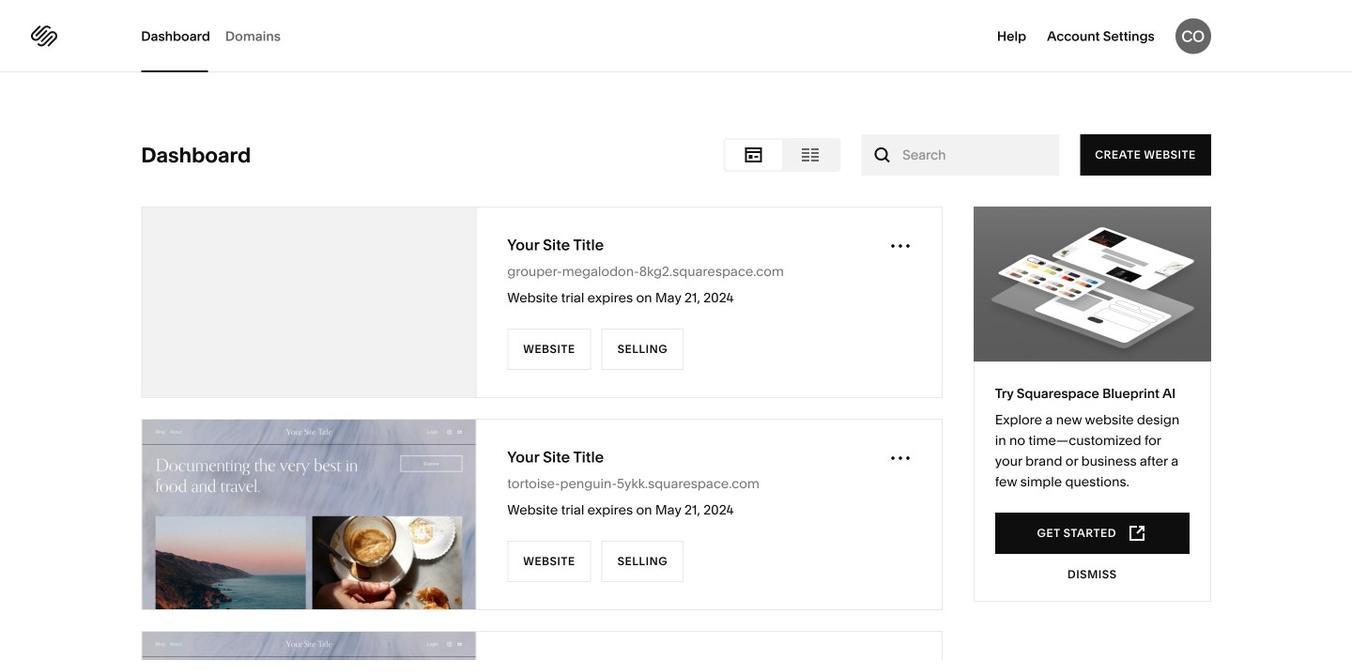 Task type: locate. For each thing, give the bounding box(es) containing it.
tab list
[[141, 0, 296, 72], [725, 140, 839, 170]]

Search field
[[903, 134, 1018, 176]]

0 vertical spatial tab list
[[141, 0, 296, 72]]

0 horizontal spatial tab list
[[141, 0, 296, 72]]

1 horizontal spatial tab list
[[725, 140, 839, 170]]



Task type: describe. For each thing, give the bounding box(es) containing it.
1 vertical spatial tab list
[[725, 140, 839, 170]]



Task type: vqa. For each thing, say whether or not it's contained in the screenshot.
the bottom Website link
no



